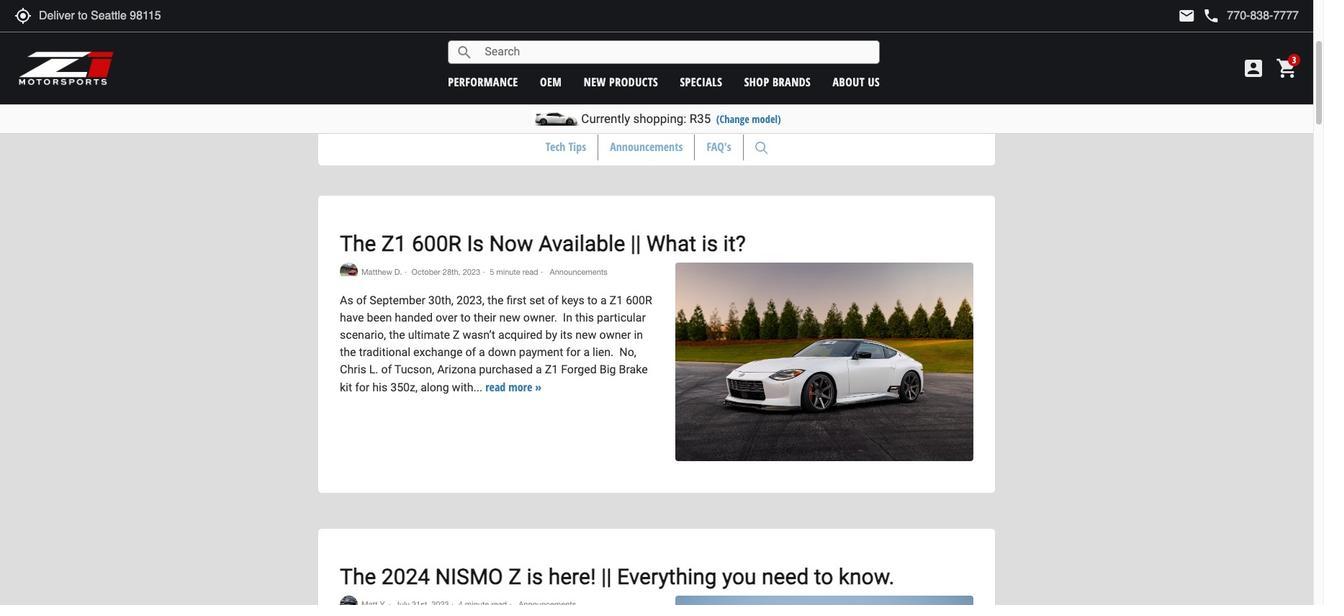 Task type: describe. For each thing, give the bounding box(es) containing it.
account_box link
[[1239, 57, 1269, 80]]

purchased
[[479, 363, 533, 377]]

30th,
[[428, 294, 454, 308]]

5
[[490, 268, 494, 276]]

model)
[[752, 112, 781, 126]]

d.
[[395, 268, 402, 276]]

his
[[373, 381, 388, 395]]

owner
[[600, 329, 631, 342]]

5 minute read
[[490, 268, 538, 276]]

wasn't
[[463, 329, 496, 342]]

of down wasn't
[[466, 346, 476, 360]]

of right 'set'
[[548, 294, 559, 308]]

the z1 600r is now available || what is it?
[[340, 231, 746, 257]]

to for the
[[588, 294, 598, 308]]

1 horizontal spatial is
[[702, 231, 718, 257]]

about
[[833, 74, 865, 90]]

now
[[489, 231, 533, 257]]

traditional
[[359, 346, 411, 360]]

particular
[[597, 311, 646, 325]]

over
[[436, 311, 458, 325]]

|| for what
[[631, 231, 641, 257]]

shopping_cart link
[[1273, 57, 1299, 80]]

(change
[[717, 112, 750, 126]]

have
[[340, 311, 364, 325]]

with...
[[452, 381, 483, 395]]

shop brands
[[745, 74, 811, 90]]

1 horizontal spatial z1
[[545, 363, 558, 377]]

mail link
[[1179, 7, 1196, 24]]

their
[[474, 311, 497, 325]]

as of september 30th, 2023, the first set of keys to a z1 600r have been handed over to their new owner.  in this particular scenario, the ultimate z wasn't acquired by its new owner in the traditional exchange of a down payment for a lien.  no, chris l. of tucson, arizona purchased a z1 forged big brake kit for his 350z, along with...
[[340, 294, 653, 395]]

about us
[[833, 74, 880, 90]]

the z1 600r is now available || what is it? link
[[340, 231, 746, 257]]

currently shopping: r35 (change model)
[[582, 112, 781, 126]]

2 vertical spatial the
[[340, 346, 356, 360]]

tips
[[569, 139, 586, 155]]

oem
[[540, 74, 562, 90]]

|| for everything
[[601, 565, 612, 590]]

brands
[[773, 74, 811, 90]]

new products link
[[584, 74, 658, 90]]

performance
[[448, 74, 518, 90]]

performance link
[[448, 74, 518, 90]]

what
[[647, 231, 697, 257]]

is
[[467, 231, 484, 257]]

oem link
[[540, 74, 562, 90]]

1 horizontal spatial for
[[566, 346, 581, 360]]

it?
[[724, 231, 746, 257]]

along
[[421, 381, 449, 395]]

28th,
[[443, 268, 461, 276]]

scenario,
[[340, 329, 386, 342]]

2024
[[382, 565, 430, 590]]

2 vertical spatial new
[[576, 329, 597, 342]]

tech tips link
[[534, 135, 598, 160]]

currently
[[582, 112, 630, 126]]

my_location
[[14, 7, 32, 24]]

a down the payment
[[536, 363, 542, 377]]

matt y. image
[[340, 596, 358, 606]]

600r inside as of september 30th, 2023, the first set of keys to a z1 600r have been handed over to their new owner.  in this particular scenario, the ultimate z wasn't acquired by its new owner in the traditional exchange of a down payment for a lien.  no, chris l. of tucson, arizona purchased a z1 forged big brake kit for his 350z, along with...
[[626, 294, 653, 308]]

october
[[412, 268, 441, 276]]

ultimate
[[408, 329, 450, 342]]

minute
[[497, 268, 521, 276]]

products
[[609, 74, 658, 90]]

tech
[[546, 139, 566, 155]]

specials
[[680, 74, 723, 90]]

big
[[600, 363, 616, 377]]

1 vertical spatial new
[[499, 311, 521, 325]]

in
[[634, 329, 643, 342]]

1 vertical spatial announcements
[[548, 268, 608, 276]]

l.
[[369, 363, 379, 377]]

matthew d.
[[362, 268, 402, 276]]

available
[[539, 231, 625, 257]]

0 horizontal spatial for
[[355, 381, 370, 395]]

down
[[488, 346, 516, 360]]

phone link
[[1203, 7, 1299, 24]]

0 horizontal spatial 600r
[[412, 231, 462, 257]]

us
[[868, 74, 880, 90]]

everything
[[617, 565, 717, 590]]

about us link
[[833, 74, 880, 90]]

more
[[509, 380, 533, 396]]

Search search field
[[473, 41, 880, 63]]

1 vertical spatial z
[[509, 565, 522, 590]]

specials link
[[680, 74, 723, 90]]

faq's link
[[695, 135, 743, 160]]

0 horizontal spatial read
[[486, 380, 506, 396]]

of right as
[[356, 294, 367, 308]]

matthew
[[362, 268, 392, 276]]

read more »
[[486, 380, 542, 396]]

chris
[[340, 363, 366, 377]]

brake
[[619, 363, 648, 377]]



Task type: locate. For each thing, give the bounding box(es) containing it.
2 vertical spatial to
[[814, 565, 834, 590]]

the up chris on the left bottom
[[340, 346, 356, 360]]

z1 up 'particular'
[[610, 294, 623, 308]]

this
[[575, 311, 594, 325]]

new
[[584, 74, 606, 90], [499, 311, 521, 325], [576, 329, 597, 342]]

in
[[563, 311, 573, 325]]

1 horizontal spatial the
[[389, 329, 405, 342]]

600r up 'particular'
[[626, 294, 653, 308]]

0 vertical spatial to
[[588, 294, 598, 308]]

z1 down the payment
[[545, 363, 558, 377]]

announcements inside 'link'
[[610, 139, 683, 155]]

1 vertical spatial z1
[[610, 294, 623, 308]]

0 vertical spatial new
[[584, 74, 606, 90]]

0 vertical spatial read
[[523, 268, 538, 276]]

announcements down available at the left of the page
[[548, 268, 608, 276]]

z inside as of september 30th, 2023, the first set of keys to a z1 600r have been handed over to their new owner.  in this particular scenario, the ultimate z wasn't acquired by its new owner in the traditional exchange of a down payment for a lien.  no, chris l. of tucson, arizona purchased a z1 forged big brake kit for his 350z, along with...
[[453, 329, 460, 342]]

0 horizontal spatial to
[[461, 311, 471, 325]]

a down wasn't
[[479, 346, 485, 360]]

0 vertical spatial announcements
[[610, 139, 683, 155]]

|| left what
[[631, 231, 641, 257]]

for right 'kit'
[[355, 381, 370, 395]]

1 vertical spatial the
[[340, 565, 376, 590]]

(change model) link
[[717, 112, 781, 126]]

2023
[[463, 268, 481, 276]]

is left "it?"
[[702, 231, 718, 257]]

350z,
[[390, 381, 418, 395]]

october 28th, 2023
[[412, 268, 481, 276]]

phone
[[1203, 7, 1220, 24]]

2 horizontal spatial z1
[[610, 294, 623, 308]]

account_box
[[1242, 57, 1266, 80]]

new products
[[584, 74, 658, 90]]

the up matthew d. image
[[340, 231, 376, 257]]

september
[[370, 294, 426, 308]]

0 vertical spatial ||
[[631, 231, 641, 257]]

handed
[[395, 311, 433, 325]]

first
[[507, 294, 527, 308]]

z down over at the left bottom of the page
[[453, 329, 460, 342]]

the z1 600r is now available || what is it? image
[[676, 263, 974, 462]]

the up traditional
[[389, 329, 405, 342]]

1 horizontal spatial 600r
[[626, 294, 653, 308]]

1 horizontal spatial ||
[[631, 231, 641, 257]]

z1 up "d."
[[382, 231, 407, 257]]

2023,
[[457, 294, 485, 308]]

||
[[631, 231, 641, 257], [601, 565, 612, 590]]

for
[[566, 346, 581, 360], [355, 381, 370, 395]]

shop brands link
[[745, 74, 811, 90]]

to for here!
[[814, 565, 834, 590]]

read down purchased
[[486, 380, 506, 396]]

0 horizontal spatial the
[[340, 346, 356, 360]]

the up the their
[[488, 294, 504, 308]]

to down 2023,
[[461, 311, 471, 325]]

1 the from the top
[[340, 231, 376, 257]]

0 vertical spatial 600r
[[412, 231, 462, 257]]

0 horizontal spatial z
[[453, 329, 460, 342]]

0 vertical spatial for
[[566, 346, 581, 360]]

the 2024 nismo z is here! || everything you need to know. link
[[340, 565, 895, 590]]

1 horizontal spatial read
[[523, 268, 538, 276]]

been
[[367, 311, 392, 325]]

acquired
[[498, 329, 543, 342]]

a up forged
[[584, 346, 590, 360]]

is left "here!" at the bottom left of page
[[527, 565, 543, 590]]

mail phone
[[1179, 7, 1220, 24]]

read right minute
[[523, 268, 538, 276]]

1 vertical spatial ||
[[601, 565, 612, 590]]

tucson,
[[395, 363, 434, 377]]

exchange
[[413, 346, 463, 360]]

of
[[356, 294, 367, 308], [548, 294, 559, 308], [466, 346, 476, 360], [381, 363, 392, 377]]

mail
[[1179, 7, 1196, 24]]

2 horizontal spatial to
[[814, 565, 834, 590]]

read
[[523, 268, 538, 276], [486, 380, 506, 396]]

0 vertical spatial z
[[453, 329, 460, 342]]

0 horizontal spatial announcements
[[548, 268, 608, 276]]

z1
[[382, 231, 407, 257], [610, 294, 623, 308], [545, 363, 558, 377]]

as
[[340, 294, 353, 308]]

the for the z1 600r is now available || what is it?
[[340, 231, 376, 257]]

keys
[[562, 294, 585, 308]]

nismo
[[435, 565, 503, 590]]

1 vertical spatial is
[[527, 565, 543, 590]]

here!
[[549, 565, 596, 590]]

1 vertical spatial to
[[461, 311, 471, 325]]

to right need on the bottom of the page
[[814, 565, 834, 590]]

new up currently
[[584, 74, 606, 90]]

shopping:
[[633, 112, 687, 126]]

0 horizontal spatial is
[[527, 565, 543, 590]]

1 horizontal spatial to
[[588, 294, 598, 308]]

the up matt y. icon
[[340, 565, 376, 590]]

forged
[[561, 363, 597, 377]]

1 vertical spatial for
[[355, 381, 370, 395]]

1 vertical spatial 600r
[[626, 294, 653, 308]]

the for the 2024 nismo z is here! || everything you need to know.
[[340, 565, 376, 590]]

matthew d. image
[[340, 263, 358, 277]]

0 horizontal spatial z1
[[382, 231, 407, 257]]

2 horizontal spatial the
[[488, 294, 504, 308]]

a up 'particular'
[[601, 294, 607, 308]]

z
[[453, 329, 460, 342], [509, 565, 522, 590]]

by
[[546, 329, 558, 342]]

0 vertical spatial z1
[[382, 231, 407, 257]]

arizona
[[437, 363, 476, 377]]

know.
[[839, 565, 895, 590]]

set
[[529, 294, 545, 308]]

need
[[762, 565, 809, 590]]

new down this
[[576, 329, 597, 342]]

shopping_cart
[[1276, 57, 1299, 80]]

the 2024 nismo z is here! || everything you need to know.
[[340, 565, 895, 590]]

0 vertical spatial the
[[488, 294, 504, 308]]

z1 motorsports logo image
[[18, 50, 115, 86]]

tech tips
[[546, 139, 586, 155]]

announcements link
[[599, 135, 695, 160]]

you
[[722, 565, 757, 590]]

shop
[[745, 74, 770, 90]]

600r
[[412, 231, 462, 257], [626, 294, 653, 308]]

1 vertical spatial read
[[486, 380, 506, 396]]

2 the from the top
[[340, 565, 376, 590]]

|| right "here!" at the bottom left of page
[[601, 565, 612, 590]]

to up this
[[588, 294, 598, 308]]

of right l.
[[381, 363, 392, 377]]

600r up october 28th, 2023
[[412, 231, 462, 257]]

r35
[[690, 112, 711, 126]]

to
[[588, 294, 598, 308], [461, 311, 471, 325], [814, 565, 834, 590]]

1 horizontal spatial z
[[509, 565, 522, 590]]

the
[[488, 294, 504, 308], [389, 329, 405, 342], [340, 346, 356, 360]]

0 horizontal spatial ||
[[601, 565, 612, 590]]

faq's
[[707, 139, 732, 155]]

no,
[[620, 346, 637, 360]]

read more » link
[[486, 380, 542, 396]]

z right nismo in the left bottom of the page
[[509, 565, 522, 590]]

1 vertical spatial the
[[389, 329, 405, 342]]

for up forged
[[566, 346, 581, 360]]

payment
[[519, 346, 564, 360]]

0 vertical spatial the
[[340, 231, 376, 257]]

1 horizontal spatial announcements
[[610, 139, 683, 155]]

2 vertical spatial z1
[[545, 363, 558, 377]]

0 vertical spatial is
[[702, 231, 718, 257]]

new down first
[[499, 311, 521, 325]]

announcements down shopping:
[[610, 139, 683, 155]]



Task type: vqa. For each thing, say whether or not it's contained in the screenshot.
need
yes



